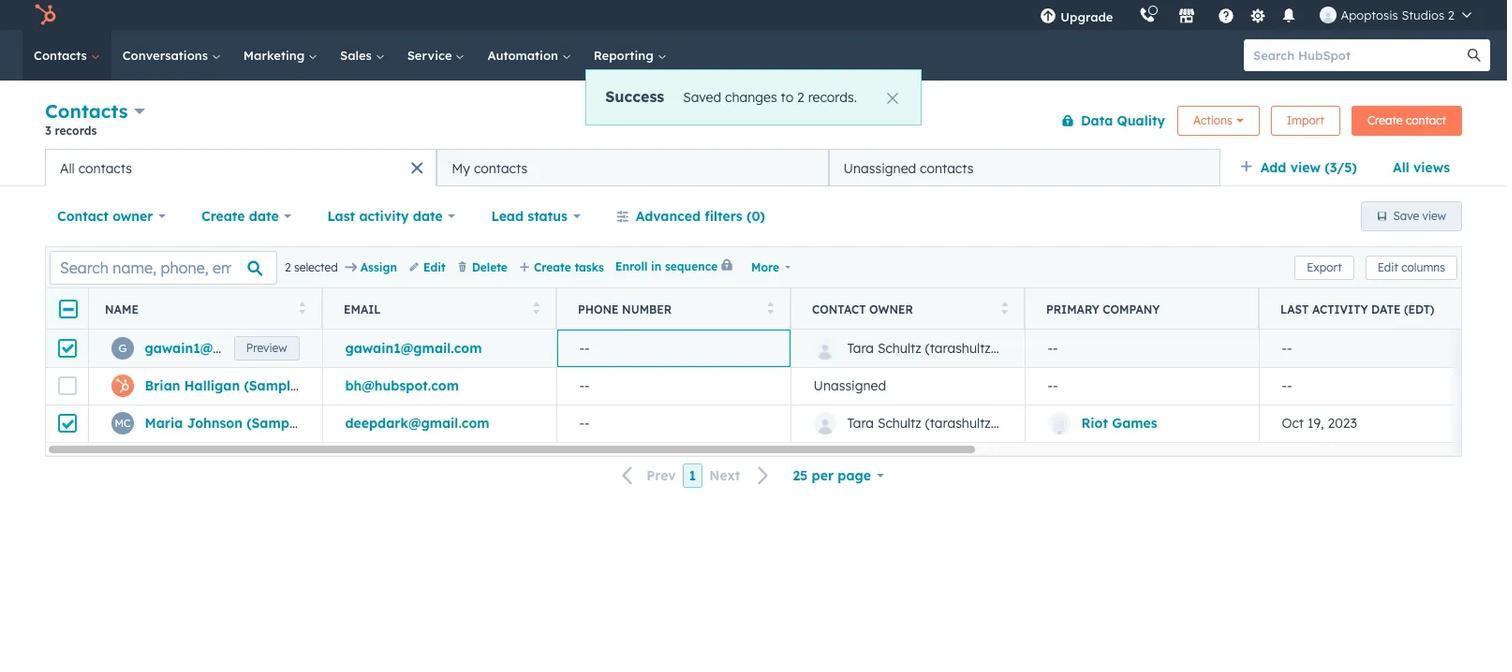 Task type: describe. For each thing, give the bounding box(es) containing it.
studios
[[1402, 7, 1445, 22]]

create for create tasks
[[534, 260, 571, 274]]

unassigned for unassigned contacts
[[844, 160, 917, 177]]

contacts inside 'popup button'
[[45, 99, 128, 123]]

-- button for deepdark@gmail.com
[[557, 405, 791, 442]]

primary
[[1047, 302, 1100, 316]]

quality
[[1118, 112, 1166, 129]]

apoptosis studios 2 button
[[1310, 0, 1483, 30]]

edit button
[[408, 259, 446, 276]]

tara for deepdark@gmail.com
[[848, 415, 874, 432]]

per
[[812, 468, 834, 484]]

add view (3/5)
[[1261, 159, 1358, 176]]

create contact button
[[1352, 105, 1463, 135]]

brian
[[145, 378, 180, 395]]

gawain1@gmail.com link inside button
[[345, 340, 482, 357]]

contact) for bh@hubspot.com
[[302, 378, 359, 395]]

create tasks
[[534, 260, 604, 274]]

number
[[622, 302, 672, 316]]

view for save
[[1423, 209, 1447, 223]]

last for last activity date
[[327, 208, 355, 225]]

0 vertical spatial contacts
[[34, 48, 91, 63]]

unassigned contacts button
[[829, 149, 1221, 186]]

add
[[1261, 159, 1287, 176]]

conversations link
[[111, 30, 232, 81]]

export button
[[1295, 255, 1355, 280]]

press to sort. image
[[298, 301, 306, 314]]

apoptosis
[[1341, 7, 1399, 22]]

-- button for gawain1@gmail.com
[[557, 330, 791, 367]]

(tarashultz49@gmail.com) for --
[[926, 340, 1089, 357]]

2 inside popup button
[[1449, 7, 1455, 22]]

contact) for deepdark@gmail.com
[[305, 415, 361, 432]]

2 selected
[[285, 260, 338, 274]]

search button
[[1459, 39, 1491, 71]]

edit columns
[[1378, 260, 1446, 274]]

-- button for bh@hubspot.com
[[557, 367, 791, 405]]

tara schultz (tarashultz49@gmail.com) button for oct
[[791, 405, 1089, 442]]

gawain1@gmail.com inside button
[[345, 340, 482, 357]]

3 records
[[45, 124, 97, 138]]

all contacts button
[[45, 149, 437, 186]]

1 press to sort. image from the left
[[533, 301, 540, 314]]

sales link
[[329, 30, 396, 81]]

assign button
[[345, 259, 397, 276]]

close image
[[887, 93, 899, 104]]

tara for gawain1@gmail.com
[[848, 340, 874, 357]]

create tasks button
[[519, 259, 604, 276]]

Search name, phone, email addresses, or company search field
[[50, 251, 277, 284]]

help button
[[1211, 0, 1243, 30]]

sales
[[340, 48, 375, 63]]

activity
[[1313, 302, 1369, 316]]

save view button
[[1361, 201, 1463, 231]]

deepdark@gmail.com button
[[322, 405, 557, 442]]

gawain1@gmail.com button
[[322, 330, 557, 367]]

all views link
[[1381, 149, 1463, 186]]

tara schultz (tarashultz49@gmail.com) for --
[[848, 340, 1089, 357]]

tara schultz image
[[1321, 7, 1338, 23]]

25 per page
[[793, 468, 872, 484]]

maria johnson (sample contact) link
[[145, 415, 361, 432]]

oct
[[1282, 415, 1305, 432]]

status
[[528, 208, 568, 225]]

primary company column header
[[1025, 289, 1260, 330]]

schultz for --
[[878, 340, 922, 357]]

oct 19, 2023
[[1282, 415, 1358, 432]]

deepdark@gmail.com
[[345, 415, 490, 432]]

johnson
[[187, 415, 243, 432]]

automation
[[488, 48, 562, 63]]

contacts button
[[45, 97, 145, 125]]

(sample for halligan
[[244, 378, 298, 395]]

assign
[[360, 260, 397, 274]]

all views
[[1393, 159, 1451, 176]]

(sample for johnson
[[247, 415, 301, 432]]

1 date from the left
[[249, 208, 279, 225]]

settings link
[[1247, 5, 1270, 25]]

records.
[[808, 89, 857, 106]]

pagination navigation
[[611, 464, 781, 489]]

saved changes to 2 records.
[[683, 89, 857, 106]]

tara schultz (tarashultz49@gmail.com) button for -
[[791, 330, 1089, 367]]

0 horizontal spatial 2
[[285, 260, 291, 274]]

sequence
[[665, 260, 718, 274]]

preview button
[[234, 336, 299, 361]]

edit columns button
[[1366, 255, 1458, 280]]

25
[[793, 468, 808, 484]]

advanced
[[636, 208, 701, 225]]

enroll in sequence button
[[616, 259, 740, 276]]

data
[[1081, 112, 1114, 129]]

contacts banner
[[45, 96, 1463, 149]]

owner inside popup button
[[113, 208, 153, 225]]

service
[[407, 48, 456, 63]]

last for last activity date (edt)
[[1281, 302, 1310, 316]]

contacts link
[[22, 30, 111, 81]]

2 inside 'success' alert
[[798, 89, 805, 106]]

delete button
[[457, 259, 508, 276]]

primary company
[[1047, 302, 1161, 316]]

more button
[[752, 257, 791, 278]]

deepdark@gmail.com link
[[345, 415, 490, 432]]

success alert
[[586, 69, 922, 126]]

3
[[45, 124, 51, 138]]

data quality button
[[1049, 102, 1167, 139]]

automation link
[[476, 30, 583, 81]]

advanced filters (0)
[[636, 208, 766, 225]]

contact
[[1407, 113, 1447, 127]]

next button
[[703, 464, 781, 489]]

settings image
[[1250, 8, 1267, 25]]

maria
[[145, 415, 183, 432]]

riot games
[[1082, 415, 1158, 432]]

date
[[1372, 302, 1401, 316]]

actions button
[[1178, 105, 1260, 135]]

my contacts
[[452, 160, 528, 177]]



Task type: vqa. For each thing, say whether or not it's contained in the screenshot.
SUCCESS
yes



Task type: locate. For each thing, give the bounding box(es) containing it.
all
[[1393, 159, 1410, 176], [60, 160, 75, 177]]

owner
[[113, 208, 153, 225], [870, 302, 914, 316]]

0 horizontal spatial date
[[249, 208, 279, 225]]

calling icon button
[[1132, 3, 1164, 27]]

create inside popup button
[[202, 208, 245, 225]]

1 horizontal spatial date
[[413, 208, 443, 225]]

1 tara schultz (tarashultz49@gmail.com) button from the top
[[791, 330, 1089, 367]]

tara up unassigned button
[[848, 340, 874, 357]]

edit for edit columns
[[1378, 260, 1399, 274]]

contacts for my contacts
[[474, 160, 528, 177]]

next
[[710, 468, 741, 485]]

1 horizontal spatial gawain1@gmail.com
[[345, 340, 482, 357]]

hubspot link
[[22, 4, 70, 26]]

1 horizontal spatial all
[[1393, 159, 1410, 176]]

(sample down preview button
[[244, 378, 298, 395]]

view
[[1291, 159, 1321, 176], [1423, 209, 1447, 223]]

0 horizontal spatial contacts
[[78, 160, 132, 177]]

1 horizontal spatial press to sort. image
[[767, 301, 774, 314]]

menu item
[[1127, 0, 1131, 30]]

4 press to sort. element from the left
[[1001, 301, 1008, 317]]

1 vertical spatial create
[[202, 208, 245, 225]]

0 vertical spatial (sample
[[244, 378, 298, 395]]

contact
[[57, 208, 109, 225], [812, 302, 866, 316]]

3 contacts from the left
[[920, 160, 974, 177]]

2 tara from the top
[[848, 415, 874, 432]]

conversations
[[123, 48, 212, 63]]

notifications image
[[1281, 8, 1298, 25]]

contact owner button
[[45, 198, 178, 235]]

2 (tarashultz49@gmail.com) from the top
[[926, 415, 1089, 432]]

(edt)
[[1405, 302, 1435, 316]]

contacts for all contacts
[[78, 160, 132, 177]]

calling icon image
[[1140, 7, 1157, 24]]

all for all contacts
[[60, 160, 75, 177]]

tara schultz (tarashultz49@gmail.com) for oct 19, 2023
[[848, 415, 1089, 432]]

3 -- button from the top
[[557, 405, 791, 442]]

0 vertical spatial view
[[1291, 159, 1321, 176]]

2 date from the left
[[413, 208, 443, 225]]

press to sort. image down more popup button
[[767, 301, 774, 314]]

last left activity
[[327, 208, 355, 225]]

success
[[606, 87, 665, 106]]

create
[[1368, 113, 1403, 127], [202, 208, 245, 225], [534, 260, 571, 274]]

notifications button
[[1274, 0, 1306, 30]]

upgrade image
[[1041, 8, 1057, 25]]

0 horizontal spatial gawain1@gmail.com
[[145, 340, 282, 357]]

1 contacts from the left
[[78, 160, 132, 177]]

1 horizontal spatial contacts
[[474, 160, 528, 177]]

0 horizontal spatial contact owner
[[57, 208, 153, 225]]

0 vertical spatial last
[[327, 208, 355, 225]]

1 vertical spatial contact
[[812, 302, 866, 316]]

1 horizontal spatial contact
[[812, 302, 866, 316]]

2 horizontal spatial press to sort. image
[[1001, 301, 1008, 314]]

riot games link
[[1082, 415, 1158, 432]]

unassigned for unassigned
[[814, 378, 887, 395]]

0 vertical spatial 2
[[1449, 7, 1455, 22]]

-- button
[[557, 330, 791, 367], [557, 367, 791, 405], [557, 405, 791, 442]]

my
[[452, 160, 470, 177]]

lead status
[[491, 208, 568, 225]]

marketplaces button
[[1168, 0, 1207, 30]]

press to sort. element down the create tasks button
[[533, 301, 540, 317]]

contact owner down all contacts
[[57, 208, 153, 225]]

-
[[580, 340, 585, 357], [585, 340, 590, 357], [1048, 340, 1053, 357], [1053, 340, 1059, 357], [1282, 340, 1288, 357], [1288, 340, 1293, 357], [580, 378, 585, 395], [585, 378, 590, 395], [1048, 378, 1053, 395], [1053, 378, 1059, 395], [1282, 378, 1288, 395], [1288, 378, 1293, 395], [580, 415, 585, 432], [585, 415, 590, 432]]

1 press to sort. element from the left
[[298, 301, 306, 317]]

company
[[1103, 302, 1161, 316]]

marketing link
[[232, 30, 329, 81]]

columns
[[1402, 260, 1446, 274]]

2 left selected
[[285, 260, 291, 274]]

view for add
[[1291, 159, 1321, 176]]

tara up page
[[848, 415, 874, 432]]

2 horizontal spatial 2
[[1449, 7, 1455, 22]]

(3/5)
[[1325, 159, 1358, 176]]

page
[[838, 468, 872, 484]]

reporting link
[[583, 30, 678, 81]]

data quality
[[1081, 112, 1166, 129]]

1 vertical spatial view
[[1423, 209, 1447, 223]]

(tarashultz49@gmail.com) for oct 19, 2023
[[926, 415, 1089, 432]]

date
[[249, 208, 279, 225], [413, 208, 443, 225]]

riot
[[1082, 415, 1109, 432]]

1 tara from the top
[[848, 340, 874, 357]]

gawain1@gmail.com up "halligan"
[[145, 340, 282, 357]]

schultz for oct 19, 2023
[[878, 415, 922, 432]]

1 horizontal spatial edit
[[1378, 260, 1399, 274]]

add view (3/5) button
[[1228, 149, 1381, 186]]

edit left columns
[[1378, 260, 1399, 274]]

contacts for unassigned contacts
[[920, 160, 974, 177]]

marketplaces image
[[1179, 8, 1196, 25]]

unassigned down close icon
[[844, 160, 917, 177]]

in
[[651, 260, 662, 274]]

0 horizontal spatial edit
[[423, 260, 446, 274]]

tara schultz (tarashultz49@gmail.com) up unassigned button
[[848, 340, 1089, 357]]

create for create date
[[202, 208, 245, 225]]

(sample down brian halligan (sample contact) link
[[247, 415, 301, 432]]

contact owner up unassigned button
[[812, 302, 914, 316]]

3 press to sort. element from the left
[[767, 301, 774, 317]]

tara schultz (tarashultz49@gmail.com)
[[848, 340, 1089, 357], [848, 415, 1089, 432]]

phone
[[578, 302, 619, 316]]

last left activity in the top of the page
[[1281, 302, 1310, 316]]

1 horizontal spatial 2
[[798, 89, 805, 106]]

2023
[[1328, 415, 1358, 432]]

create inside button
[[1368, 113, 1403, 127]]

press to sort. image for contact
[[1001, 301, 1008, 314]]

last inside popup button
[[327, 208, 355, 225]]

create for create contact
[[1368, 113, 1403, 127]]

0 vertical spatial schultz
[[878, 340, 922, 357]]

2 gawain1@gmail.com from the left
[[345, 340, 482, 357]]

all left views
[[1393, 159, 1410, 176]]

upgrade
[[1061, 9, 1114, 24]]

contact owner inside popup button
[[57, 208, 153, 225]]

view right save
[[1423, 209, 1447, 223]]

1 gawain1@gmail.com link from the left
[[145, 340, 282, 357]]

menu containing apoptosis studios 2
[[1027, 0, 1485, 30]]

advanced filters (0) button
[[604, 198, 778, 235]]

tara
[[848, 340, 874, 357], [848, 415, 874, 432]]

halligan
[[184, 378, 240, 395]]

date right activity
[[413, 208, 443, 225]]

1 vertical spatial unassigned
[[814, 378, 887, 395]]

0 horizontal spatial last
[[327, 208, 355, 225]]

hubspot image
[[34, 4, 56, 26]]

apoptosis studios 2
[[1341, 7, 1455, 22]]

schultz up unassigned button
[[878, 340, 922, 357]]

all for all views
[[1393, 159, 1410, 176]]

2 press to sort. image from the left
[[767, 301, 774, 314]]

views
[[1414, 159, 1451, 176]]

press to sort. element left primary
[[1001, 301, 1008, 317]]

press to sort. element
[[298, 301, 306, 317], [533, 301, 540, 317], [767, 301, 774, 317], [1001, 301, 1008, 317]]

1 vertical spatial (tarashultz49@gmail.com)
[[926, 415, 1089, 432]]

games
[[1113, 415, 1158, 432]]

owner up unassigned button
[[870, 302, 914, 316]]

1 horizontal spatial contact owner
[[812, 302, 914, 316]]

bh@hubspot.com button
[[322, 367, 557, 405]]

gawain1@gmail.com link up bh@hubspot.com link
[[345, 340, 482, 357]]

(sample
[[244, 378, 298, 395], [247, 415, 301, 432]]

gawain1@gmail.com link
[[145, 340, 282, 357], [345, 340, 482, 357]]

create left tasks
[[534, 260, 571, 274]]

view right add
[[1291, 159, 1321, 176]]

actions
[[1194, 113, 1233, 127]]

all inside button
[[60, 160, 75, 177]]

all contacts
[[60, 160, 132, 177]]

edit for edit
[[423, 260, 446, 274]]

press to sort. image
[[533, 301, 540, 314], [767, 301, 774, 314], [1001, 301, 1008, 314]]

1 horizontal spatial gawain1@gmail.com link
[[345, 340, 482, 357]]

contact)
[[302, 378, 359, 395], [305, 415, 361, 432]]

1 vertical spatial contact)
[[305, 415, 361, 432]]

0 vertical spatial tara
[[848, 340, 874, 357]]

2 gawain1@gmail.com link from the left
[[345, 340, 482, 357]]

1 all from the left
[[1393, 159, 1410, 176]]

2 contacts from the left
[[474, 160, 528, 177]]

3 press to sort. image from the left
[[1001, 301, 1008, 314]]

tara schultz (tarashultz49@gmail.com) down unassigned button
[[848, 415, 1089, 432]]

maria johnson (sample contact)
[[145, 415, 361, 432]]

prev button
[[611, 464, 683, 489]]

press to sort. element for contact owner
[[1001, 301, 1008, 317]]

0 horizontal spatial gawain1@gmail.com link
[[145, 340, 282, 357]]

edit left delete button
[[423, 260, 446, 274]]

25 per page button
[[781, 457, 897, 495]]

(tarashultz49@gmail.com)
[[926, 340, 1089, 357], [926, 415, 1089, 432]]

1 vertical spatial owner
[[870, 302, 914, 316]]

contact owner
[[57, 208, 153, 225], [812, 302, 914, 316]]

create down all contacts button
[[202, 208, 245, 225]]

press to sort. element down 2 selected
[[298, 301, 306, 317]]

1 vertical spatial (sample
[[247, 415, 301, 432]]

1 vertical spatial tara schultz (tarashultz49@gmail.com) button
[[791, 405, 1089, 442]]

0 horizontal spatial all
[[60, 160, 75, 177]]

press to sort. element down more popup button
[[767, 301, 774, 317]]

0 vertical spatial tara schultz (tarashultz49@gmail.com)
[[848, 340, 1089, 357]]

create date
[[202, 208, 279, 225]]

last activity date
[[327, 208, 443, 225]]

email
[[344, 302, 381, 316]]

1 vertical spatial contacts
[[45, 99, 128, 123]]

create inside button
[[534, 260, 571, 274]]

preview
[[246, 341, 287, 355]]

records
[[55, 124, 97, 138]]

2 press to sort. element from the left
[[533, 301, 540, 317]]

0 vertical spatial contact owner
[[57, 208, 153, 225]]

unassigned button
[[791, 367, 1025, 405]]

1 horizontal spatial owner
[[870, 302, 914, 316]]

1 (tarashultz49@gmail.com) from the top
[[926, 340, 1089, 357]]

1 button
[[683, 464, 703, 488]]

0 horizontal spatial view
[[1291, 159, 1321, 176]]

0 horizontal spatial contact
[[57, 208, 109, 225]]

press to sort. element for email
[[533, 301, 540, 317]]

1 gawain1@gmail.com from the left
[[145, 340, 282, 357]]

schultz down unassigned button
[[878, 415, 922, 432]]

bh@hubspot.com link
[[345, 378, 459, 395]]

--
[[580, 340, 590, 357], [1048, 340, 1059, 357], [1282, 340, 1293, 357], [580, 378, 590, 395], [1048, 378, 1059, 395], [1282, 378, 1293, 395], [580, 415, 590, 432]]

19,
[[1308, 415, 1325, 432]]

owner up search name, phone, email addresses, or company search box
[[113, 208, 153, 225]]

2 right studios
[[1449, 7, 1455, 22]]

gawain1@gmail.com up bh@hubspot.com link
[[345, 340, 482, 357]]

2 -- button from the top
[[557, 367, 791, 405]]

1 horizontal spatial last
[[1281, 302, 1310, 316]]

2 edit from the left
[[1378, 260, 1399, 274]]

2 horizontal spatial contacts
[[920, 160, 974, 177]]

contact inside popup button
[[57, 208, 109, 225]]

contacts down hubspot link
[[34, 48, 91, 63]]

import button
[[1271, 105, 1341, 135]]

lead
[[491, 208, 524, 225]]

1 horizontal spatial create
[[534, 260, 571, 274]]

press to sort. element for phone number
[[767, 301, 774, 317]]

0 vertical spatial create
[[1368, 113, 1403, 127]]

0 vertical spatial tara schultz (tarashultz49@gmail.com) button
[[791, 330, 1089, 367]]

2 tara schultz (tarashultz49@gmail.com) button from the top
[[791, 405, 1089, 442]]

Search HubSpot search field
[[1245, 39, 1474, 71]]

search image
[[1468, 49, 1482, 62]]

press to sort. image for phone
[[767, 301, 774, 314]]

1 schultz from the top
[[878, 340, 922, 357]]

1 horizontal spatial view
[[1423, 209, 1447, 223]]

create contact
[[1368, 113, 1447, 127]]

all down 3 records
[[60, 160, 75, 177]]

1 vertical spatial tara schultz (tarashultz49@gmail.com)
[[848, 415, 1089, 432]]

2 all from the left
[[60, 160, 75, 177]]

contacts
[[34, 48, 91, 63], [45, 99, 128, 123]]

enroll
[[616, 260, 648, 274]]

2 tara schultz (tarashultz49@gmail.com) from the top
[[848, 415, 1089, 432]]

marketing
[[243, 48, 308, 63]]

0 vertical spatial (tarashultz49@gmail.com)
[[926, 340, 1089, 357]]

unassigned contacts
[[844, 160, 974, 177]]

view inside popup button
[[1291, 159, 1321, 176]]

0 horizontal spatial owner
[[113, 208, 153, 225]]

2 schultz from the top
[[878, 415, 922, 432]]

press to sort. image left primary
[[1001, 301, 1008, 314]]

1 -- button from the top
[[557, 330, 791, 367]]

2 vertical spatial create
[[534, 260, 571, 274]]

gawain1@gmail.com link up "halligan"
[[145, 340, 282, 357]]

export
[[1307, 260, 1343, 274]]

1 vertical spatial tara
[[848, 415, 874, 432]]

0 vertical spatial contact)
[[302, 378, 359, 395]]

1 vertical spatial 2
[[798, 89, 805, 106]]

0 vertical spatial unassigned
[[844, 160, 917, 177]]

press to sort. image down the create tasks button
[[533, 301, 540, 314]]

2 horizontal spatial create
[[1368, 113, 1403, 127]]

create left contact
[[1368, 113, 1403, 127]]

more
[[752, 260, 780, 274]]

2 vertical spatial 2
[[285, 260, 291, 274]]

menu
[[1027, 0, 1485, 30]]

1 tara schultz (tarashultz49@gmail.com) from the top
[[848, 340, 1089, 357]]

1 vertical spatial schultz
[[878, 415, 922, 432]]

view inside button
[[1423, 209, 1447, 223]]

2 right to
[[798, 89, 805, 106]]

1 vertical spatial contact owner
[[812, 302, 914, 316]]

contacts up records
[[45, 99, 128, 123]]

saved
[[683, 89, 722, 106]]

brian halligan (sample contact)
[[145, 378, 359, 395]]

0 horizontal spatial create
[[202, 208, 245, 225]]

0 vertical spatial owner
[[113, 208, 153, 225]]

1 vertical spatial last
[[1281, 302, 1310, 316]]

help image
[[1219, 8, 1236, 25]]

unassigned up page
[[814, 378, 887, 395]]

1 edit from the left
[[423, 260, 446, 274]]

reporting
[[594, 48, 657, 63]]

tara schultz (tarashultz49@gmail.com) button
[[791, 330, 1089, 367], [791, 405, 1089, 442]]

contacts
[[78, 160, 132, 177], [474, 160, 528, 177], [920, 160, 974, 177]]

my contacts button
[[437, 149, 829, 186]]

bh@hubspot.com
[[345, 378, 459, 395]]

0 vertical spatial contact
[[57, 208, 109, 225]]

brian halligan (sample contact) link
[[145, 378, 359, 395]]

save view
[[1394, 209, 1447, 223]]

0 horizontal spatial press to sort. image
[[533, 301, 540, 314]]

filters
[[705, 208, 743, 225]]

delete
[[472, 260, 508, 274]]

date down all contacts button
[[249, 208, 279, 225]]

service link
[[396, 30, 476, 81]]



